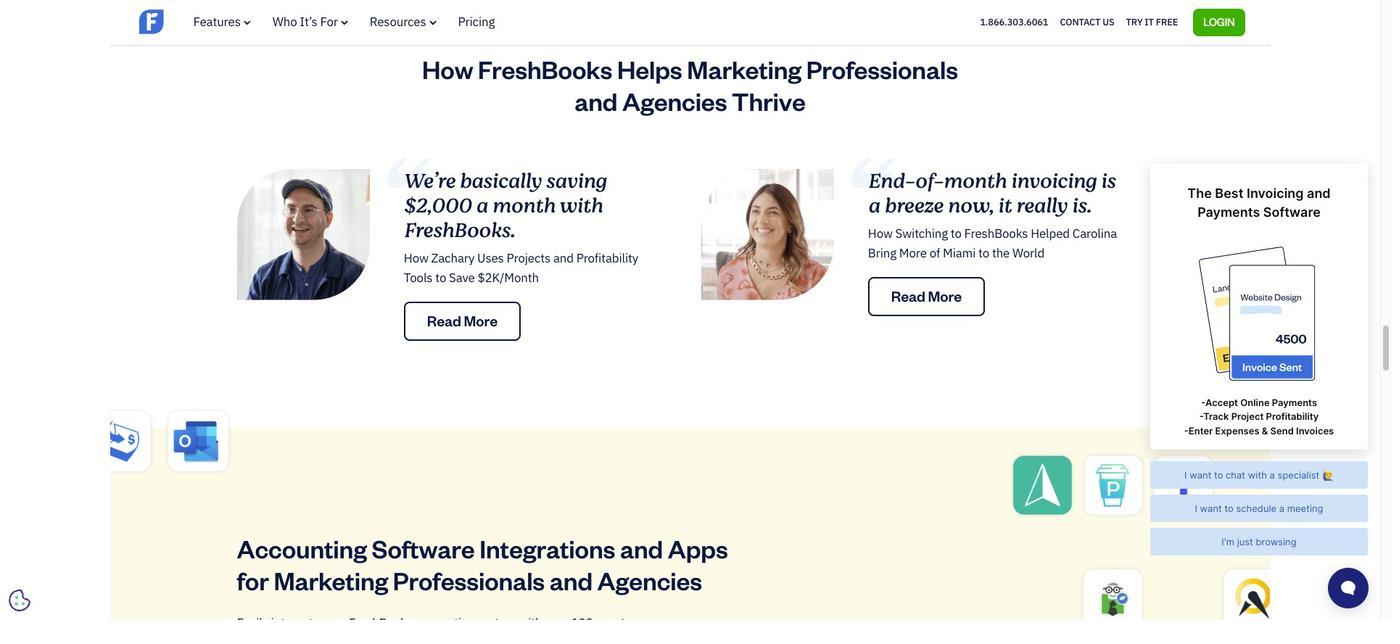 Task type: describe. For each thing, give the bounding box(es) containing it.
professionals inside how freshbooks helps marketing professionals and agencies thrive
[[807, 53, 958, 85]]

bring
[[868, 245, 897, 261]]

invoicing
[[1011, 166, 1097, 196]]

pricing link
[[458, 14, 495, 30]]

now,
[[948, 191, 993, 221]]

us
[[1103, 16, 1115, 28]]

$2k/month
[[478, 270, 539, 286]]

how freshbooks helps marketing professionals and agencies thrive
[[422, 53, 958, 117]]

end-
[[868, 166, 915, 196]]

carolina
[[1073, 225, 1117, 241]]

end-of-month invoicing is a breeze now, it really is. how switching to freshbooks helped carolina bring more of miami to the world
[[868, 166, 1117, 261]]

is.
[[1072, 191, 1092, 221]]

try
[[1126, 16, 1143, 28]]

we're
[[404, 166, 455, 196]]

free
[[1156, 16, 1178, 28]]

to inside "we're basically saving $2,000 a month with freshbooks. how zachary uses projects and profitability tools to save $2k/month"
[[435, 270, 446, 286]]

profitability
[[577, 250, 638, 266]]

month inside end-of-month invoicing is a breeze now, it really is. how switching to freshbooks helped carolina bring more of miami to the world
[[943, 166, 1007, 196]]

read more for freshbooks.
[[427, 312, 498, 330]]

world
[[1013, 245, 1045, 261]]

login link
[[1194, 9, 1245, 36]]

marketing inside accounting software integrations and apps for marketing professionals and agencies
[[274, 565, 388, 597]]

zachary
[[431, 250, 475, 266]]

contact us
[[1060, 16, 1115, 28]]

software
[[372, 533, 475, 565]]

uses
[[477, 250, 504, 266]]

integrations
[[480, 533, 615, 565]]

it inside end-of-month invoicing is a breeze now, it really is. how switching to freshbooks helped carolina bring more of miami to the world
[[998, 191, 1012, 221]]

of-
[[915, 166, 943, 196]]

agencies inside how freshbooks helps marketing professionals and agencies thrive
[[622, 85, 727, 117]]

for
[[320, 14, 338, 30]]

freshbooks inside end-of-month invoicing is a breeze now, it really is. how switching to freshbooks helped carolina bring more of miami to the world
[[965, 225, 1028, 241]]

accounting software integrations and apps for marketing professionals and agencies
[[237, 533, 728, 597]]

read for now,
[[892, 287, 926, 306]]

agencies inside accounting software integrations and apps for marketing professionals and agencies
[[598, 565, 702, 597]]

apps
[[668, 533, 728, 565]]

try it free
[[1126, 16, 1178, 28]]

freshbooks inside how freshbooks helps marketing professionals and agencies thrive
[[478, 53, 613, 85]]

breeze
[[884, 191, 943, 221]]

a inside "we're basically saving $2,000 a month with freshbooks. how zachary uses projects and profitability tools to save $2k/month"
[[476, 191, 488, 221]]

resources link
[[370, 14, 436, 30]]

thrive
[[732, 85, 806, 117]]

who it's for link
[[273, 14, 348, 30]]

for
[[237, 565, 269, 597]]

marketing inside how freshbooks helps marketing professionals and agencies thrive
[[687, 53, 802, 85]]

1.866.303.6061 link
[[980, 16, 1049, 28]]

pricing
[[458, 14, 495, 30]]

resources
[[370, 14, 426, 30]]

miami
[[943, 245, 976, 261]]

who
[[273, 14, 297, 30]]

features
[[193, 14, 241, 30]]

contact
[[1060, 16, 1101, 28]]



Task type: vqa. For each thing, say whether or not it's contained in the screenshot.
the Switching
yes



Task type: locate. For each thing, give the bounding box(es) containing it.
more for we're basically saving $2,000 a month with freshbooks.
[[464, 312, 498, 330]]

0 horizontal spatial professionals
[[393, 565, 545, 597]]

helped
[[1031, 225, 1070, 241]]

read more for now,
[[892, 287, 962, 306]]

it right try on the right
[[1145, 16, 1154, 28]]

0 horizontal spatial more
[[464, 312, 498, 330]]

0 horizontal spatial read more
[[427, 312, 498, 330]]

read for freshbooks.
[[427, 312, 461, 330]]

to left the
[[979, 245, 990, 261]]

freshbooks.
[[404, 215, 515, 246]]

contact us link
[[1060, 13, 1115, 32]]

more down save on the left of page
[[464, 312, 498, 330]]

read more link for freshbooks.
[[404, 302, 521, 341]]

month up "projects"
[[492, 191, 555, 221]]

0 vertical spatial professionals
[[807, 53, 958, 85]]

0 vertical spatial to
[[951, 225, 962, 241]]

cookie preferences image
[[9, 590, 30, 612]]

read down save on the left of page
[[427, 312, 461, 330]]

0 horizontal spatial read
[[427, 312, 461, 330]]

2 vertical spatial more
[[464, 312, 498, 330]]

how up tools
[[404, 250, 429, 266]]

0 vertical spatial read
[[892, 287, 926, 306]]

a right $2,000
[[476, 191, 488, 221]]

month
[[943, 166, 1007, 196], [492, 191, 555, 221]]

more
[[900, 245, 927, 261], [928, 287, 962, 306], [464, 312, 498, 330]]

features link
[[193, 14, 251, 30]]

more for end-of-month invoicing is a breeze now, it really is.
[[928, 287, 962, 306]]

of
[[930, 245, 940, 261]]

how
[[422, 53, 473, 85], [868, 225, 893, 241], [404, 250, 429, 266]]

0 vertical spatial freshbooks
[[478, 53, 613, 85]]

professionals
[[807, 53, 958, 85], [393, 565, 545, 597]]

1 horizontal spatial a
[[868, 191, 880, 221]]

more down switching in the right top of the page
[[900, 245, 927, 261]]

0 vertical spatial read more
[[892, 287, 962, 306]]

2 vertical spatial to
[[435, 270, 446, 286]]

0 horizontal spatial freshbooks
[[478, 53, 613, 85]]

2 vertical spatial how
[[404, 250, 429, 266]]

really
[[1016, 191, 1067, 221]]

how up 'bring'
[[868, 225, 893, 241]]

1 a from the left
[[476, 191, 488, 221]]

1 horizontal spatial it
[[1145, 16, 1154, 28]]

read more down save on the left of page
[[427, 312, 498, 330]]

0 horizontal spatial month
[[492, 191, 555, 221]]

1 horizontal spatial read
[[892, 287, 926, 306]]

accounting
[[237, 533, 367, 565]]

and
[[575, 85, 618, 117], [553, 250, 574, 266], [620, 533, 663, 565], [550, 565, 593, 597]]

0 horizontal spatial it
[[998, 191, 1012, 221]]

save
[[449, 270, 475, 286]]

1 vertical spatial how
[[868, 225, 893, 241]]

marketing
[[687, 53, 802, 85], [274, 565, 388, 597]]

is
[[1101, 166, 1116, 196]]

0 horizontal spatial a
[[476, 191, 488, 221]]

1.866.303.6061
[[980, 16, 1049, 28]]

how inside end-of-month invoicing is a breeze now, it really is. how switching to freshbooks helped carolina bring more of miami to the world
[[868, 225, 893, 241]]

1 vertical spatial read more
[[427, 312, 498, 330]]

1 vertical spatial to
[[979, 245, 990, 261]]

1 vertical spatial marketing
[[274, 565, 388, 597]]

0 vertical spatial marketing
[[687, 53, 802, 85]]

cookie consent banner dialog
[[11, 442, 229, 609]]

and inside "we're basically saving $2,000 a month with freshbooks. how zachary uses projects and profitability tools to save $2k/month"
[[553, 250, 574, 266]]

projects
[[507, 250, 551, 266]]

to up miami
[[951, 225, 962, 241]]

more inside end-of-month invoicing is a breeze now, it really is. how switching to freshbooks helped carolina bring more of miami to the world
[[900, 245, 927, 261]]

read more
[[892, 287, 962, 306], [427, 312, 498, 330]]

agencies
[[622, 85, 727, 117], [598, 565, 702, 597]]

read more link down the 'of' at right top
[[868, 277, 985, 317]]

read more link
[[868, 277, 985, 317], [404, 302, 521, 341]]

more down the 'of' at right top
[[928, 287, 962, 306]]

1 horizontal spatial professionals
[[807, 53, 958, 85]]

a inside end-of-month invoicing is a breeze now, it really is. how switching to freshbooks helped carolina bring more of miami to the world
[[868, 191, 880, 221]]

2 a from the left
[[868, 191, 880, 221]]

read more down the 'of' at right top
[[892, 287, 962, 306]]

we're basically saving $2,000 a month with freshbooks. how zachary uses projects and profitability tools to save $2k/month
[[404, 166, 638, 286]]

how inside "we're basically saving $2,000 a month with freshbooks. how zachary uses projects and profitability tools to save $2k/month"
[[404, 250, 429, 266]]

1 horizontal spatial month
[[943, 166, 1007, 196]]

month inside "we're basically saving $2,000 a month with freshbooks. how zachary uses projects and profitability tools to save $2k/month"
[[492, 191, 555, 221]]

read more link down save on the left of page
[[404, 302, 521, 341]]

1 vertical spatial more
[[928, 287, 962, 306]]

freshbooks logo image
[[139, 8, 251, 35]]

1 horizontal spatial marketing
[[687, 53, 802, 85]]

the
[[992, 245, 1010, 261]]

freshbooks
[[478, 53, 613, 85], [965, 225, 1028, 241]]

and inside how freshbooks helps marketing professionals and agencies thrive
[[575, 85, 618, 117]]

2 horizontal spatial to
[[979, 245, 990, 261]]

to left save on the left of page
[[435, 270, 446, 286]]

1 horizontal spatial to
[[951, 225, 962, 241]]

1 vertical spatial agencies
[[598, 565, 702, 597]]

to
[[951, 225, 962, 241], [979, 245, 990, 261], [435, 270, 446, 286]]

how down the pricing
[[422, 53, 473, 85]]

0 horizontal spatial to
[[435, 270, 446, 286]]

$2,000
[[404, 191, 471, 221]]

with
[[559, 191, 603, 221]]

0 vertical spatial how
[[422, 53, 473, 85]]

0 horizontal spatial marketing
[[274, 565, 388, 597]]

it right now,
[[998, 191, 1012, 221]]

saving
[[546, 166, 607, 196]]

0 vertical spatial it
[[1145, 16, 1154, 28]]

a
[[476, 191, 488, 221], [868, 191, 880, 221]]

0 vertical spatial agencies
[[622, 85, 727, 117]]

helps
[[617, 53, 682, 85]]

read
[[892, 287, 926, 306], [427, 312, 461, 330]]

a left breeze
[[868, 191, 880, 221]]

it's
[[300, 14, 318, 30]]

1 vertical spatial it
[[998, 191, 1012, 221]]

tools
[[404, 270, 433, 286]]

read more link for now,
[[868, 277, 985, 317]]

1 horizontal spatial more
[[900, 245, 927, 261]]

1 horizontal spatial freshbooks
[[965, 225, 1028, 241]]

basically
[[459, 166, 541, 196]]

how inside how freshbooks helps marketing professionals and agencies thrive
[[422, 53, 473, 85]]

professionals inside accounting software integrations and apps for marketing professionals and agencies
[[393, 565, 545, 597]]

0 vertical spatial more
[[900, 245, 927, 261]]

1 horizontal spatial read more link
[[868, 277, 985, 317]]

1 horizontal spatial read more
[[892, 287, 962, 306]]

read down 'bring'
[[892, 287, 926, 306]]

try it free link
[[1126, 13, 1178, 32]]

login
[[1204, 15, 1235, 28]]

1 vertical spatial professionals
[[393, 565, 545, 597]]

month right breeze
[[943, 166, 1007, 196]]

2 horizontal spatial more
[[928, 287, 962, 306]]

who it's for
[[273, 14, 338, 30]]

0 horizontal spatial read more link
[[404, 302, 521, 341]]

1 vertical spatial read
[[427, 312, 461, 330]]

switching
[[896, 225, 948, 241]]

1 vertical spatial freshbooks
[[965, 225, 1028, 241]]

it
[[1145, 16, 1154, 28], [998, 191, 1012, 221]]



